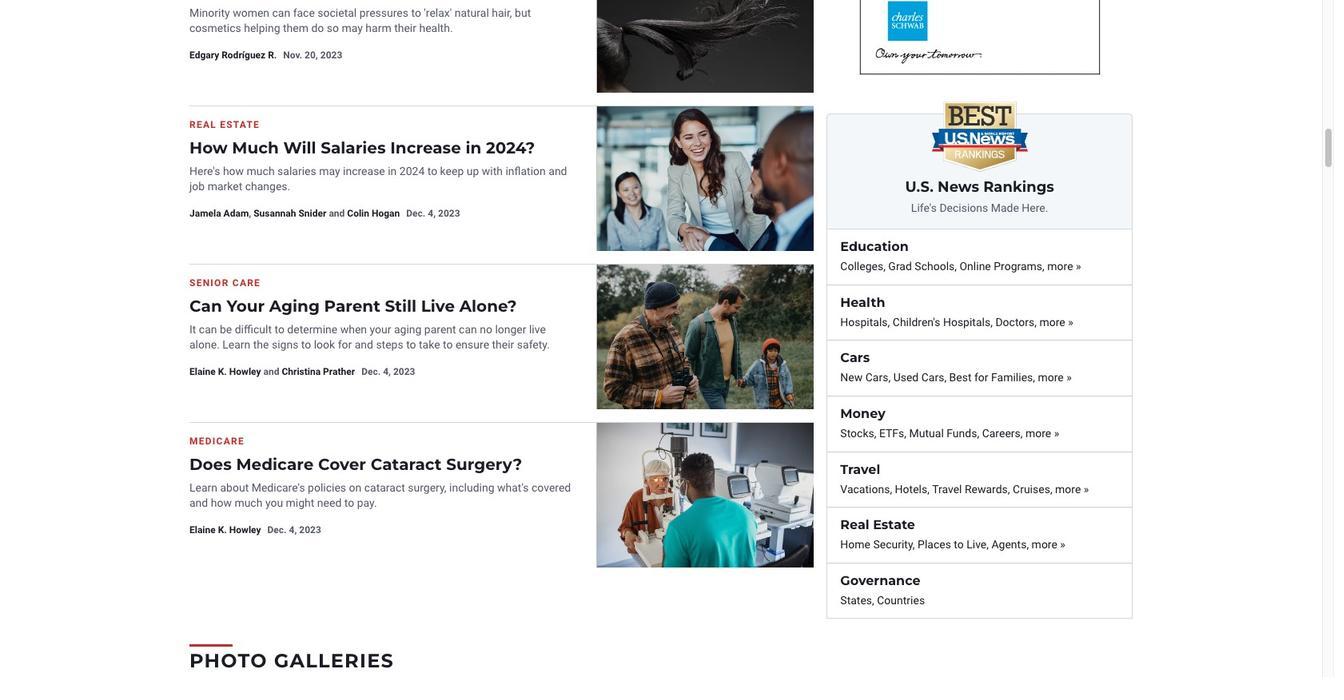 Task type: vqa. For each thing, say whether or not it's contained in the screenshot.


Task type: describe. For each thing, give the bounding box(es) containing it.
, left etfs link at the right of the page
[[874, 427, 877, 440]]

stocks
[[841, 427, 874, 440]]

cars link
[[841, 350, 870, 366]]

countries
[[877, 594, 925, 607]]

money stocks , etfs , mutual funds , careers , more »
[[841, 406, 1060, 440]]

jamela adam , susannah snider and colin hogan dec. 4, 2023
[[189, 208, 460, 219]]

places to live link
[[918, 538, 987, 551]]

how inside medicare does medicare cover cataract surgery? learn about medicare's policies on cataract surgery, including what's covered and how much you might need to pay.
[[211, 497, 232, 510]]

more » link for real estate
[[1032, 538, 1066, 551]]

0 vertical spatial travel
[[841, 462, 880, 477]]

parent
[[324, 297, 380, 316]]

, down families
[[1021, 427, 1023, 440]]

online programs link
[[960, 260, 1043, 273]]

cars up 'new'
[[841, 350, 870, 366]]

advertisement region
[[860, 0, 1100, 74]]

will
[[283, 138, 316, 157]]

to down parent
[[443, 339, 453, 351]]

children's hospitals link
[[893, 316, 991, 328]]

helping
[[244, 22, 280, 35]]

1 hospitals from the left
[[841, 316, 888, 328]]

salaries
[[321, 138, 386, 157]]

galleries
[[274, 649, 394, 673]]

security
[[873, 538, 913, 551]]

and inside senior care can your aging parent still live alone? it can be difficult to determine when your aging parent can no longer live alone. learn the signs to look for and steps to take to ensure their safety.
[[355, 339, 373, 351]]

does
[[189, 455, 232, 474]]

much inside medicare does medicare cover cataract surgery? learn about medicare's policies on cataract surgery, including what's covered and how much you might need to pay.
[[235, 497, 263, 510]]

to down aging
[[406, 339, 416, 351]]

states link
[[841, 594, 872, 607]]

and left colin
[[329, 208, 345, 219]]

salaries
[[277, 165, 316, 177]]

edgary rodríguez r. link
[[189, 50, 277, 61]]

increase
[[343, 165, 385, 177]]

more » inside cars new cars , used cars , best for families , more »
[[1038, 371, 1072, 384]]

your
[[370, 323, 391, 336]]

job
[[189, 180, 205, 193]]

real estate how much will salaries increase in 2024? here's how much salaries may increase in 2024 to keep up with inflation and job market changes.
[[189, 119, 567, 193]]

0 horizontal spatial real estate link
[[189, 119, 260, 130]]

0 vertical spatial dec.
[[406, 208, 426, 219]]

etfs link
[[879, 427, 904, 440]]

estate for much
[[220, 119, 260, 130]]

0 horizontal spatial 4,
[[289, 525, 297, 536]]

pay.
[[357, 497, 377, 510]]

no
[[480, 323, 492, 336]]

live for ,
[[967, 538, 987, 551]]

surgery,
[[408, 481, 447, 494]]

much inside real estate how much will salaries increase in 2024? here's how much salaries may increase in 2024 to keep up with inflation and job market changes.
[[247, 165, 275, 177]]

harm
[[366, 22, 392, 35]]

2 elaine k. howley link from the top
[[189, 525, 261, 536]]

health
[[841, 295, 885, 310]]

nov.
[[283, 50, 302, 61]]

senior care link
[[189, 277, 261, 289]]

may inside 'minority women can face societal pressures to 'relax' natural hair, but cosmetics helping them do so may harm their health.'
[[342, 22, 363, 35]]

'relax'
[[424, 6, 452, 19]]

home security link
[[841, 538, 913, 551]]

best
[[949, 371, 972, 384]]

be
[[220, 323, 232, 336]]

does medicare cover cataract surgery? link
[[189, 455, 522, 474]]

more » link for cars
[[1038, 371, 1072, 384]]

new cars link
[[841, 371, 889, 384]]

doctors link
[[996, 316, 1035, 328]]

2 hospitals from the left
[[943, 316, 991, 328]]

colin
[[347, 208, 369, 219]]

money
[[841, 406, 886, 421]]

, left 'mutual'
[[904, 427, 907, 440]]

does medicare cover cataract surgery? image
[[597, 423, 816, 568]]

medicare's
[[252, 481, 305, 494]]

when
[[340, 323, 367, 336]]

u.s. news rankings life's decisions made here.
[[905, 178, 1054, 214]]

increase
[[390, 138, 461, 157]]

jamela adam link
[[189, 208, 249, 219]]

snider
[[299, 208, 327, 219]]

senior care can your aging parent still live alone? it can be difficult to determine when your aging parent can no longer live alone. learn the signs to look for and steps to take to ensure their safety.
[[189, 277, 550, 351]]

more » link for health
[[1040, 316, 1074, 328]]

estate for security
[[873, 517, 915, 533]]

more » link for education
[[1048, 260, 1081, 273]]

home
[[841, 538, 871, 551]]

how inside real estate how much will salaries increase in 2024? here's how much salaries may increase in 2024 to keep up with inflation and job market changes.
[[223, 165, 244, 177]]

their inside senior care can your aging parent still live alone? it can be difficult to determine when your aging parent can no longer live alone. learn the signs to look for and steps to take to ensure their safety.
[[492, 339, 514, 351]]

2023 down steps on the left of the page
[[393, 366, 415, 377]]

can your aging parent still live alone? image
[[597, 265, 816, 410]]

face
[[293, 6, 315, 19]]

, left places
[[913, 538, 915, 551]]

elaine for can your aging parent still live alone?
[[189, 366, 216, 377]]

keep
[[440, 165, 464, 177]]

grad schools link
[[889, 260, 955, 273]]

1 horizontal spatial travel
[[932, 483, 962, 495]]

states
[[841, 594, 872, 607]]

howley for medicare
[[229, 525, 261, 536]]

more » link right careers
[[1026, 427, 1060, 440]]

real for home
[[841, 517, 870, 533]]

minority
[[189, 6, 230, 19]]

pressures
[[360, 6, 409, 19]]

health hospitals , children's hospitals , doctors , more »
[[841, 295, 1074, 328]]

still
[[385, 297, 417, 316]]

susannah snider link
[[254, 208, 327, 219]]

vacations link
[[841, 483, 890, 495]]

to down determine
[[301, 339, 311, 351]]

market
[[208, 180, 242, 193]]

photo galleries
[[189, 649, 394, 673]]

used cars link
[[894, 371, 945, 384]]

can your aging parent still live alone? link
[[189, 297, 517, 316]]

cars right 'new'
[[866, 371, 889, 384]]

cruises
[[1013, 483, 1050, 495]]

so
[[327, 22, 339, 35]]

online
[[960, 260, 991, 273]]

care
[[232, 277, 261, 289]]

changes.
[[245, 180, 290, 193]]

might
[[286, 497, 315, 510]]

countries link
[[877, 594, 925, 607]]

more » inside travel vacations , hotels , travel rewards , cruises , more »
[[1055, 483, 1089, 495]]

, down doctors at top right
[[1033, 371, 1035, 384]]

, right rewards
[[1050, 483, 1053, 495]]

2 horizontal spatial can
[[459, 323, 477, 336]]

christina
[[282, 366, 321, 377]]

20,
[[305, 50, 318, 61]]

, left agents
[[987, 538, 989, 551]]

alone.
[[189, 339, 220, 351]]

1 horizontal spatial 4,
[[383, 366, 391, 377]]

programs
[[994, 260, 1043, 273]]

families
[[991, 371, 1033, 384]]

governance
[[841, 573, 921, 588]]

with
[[482, 165, 503, 177]]

used
[[894, 371, 919, 384]]



Task type: locate. For each thing, give the bounding box(es) containing it.
to inside real estate home security , places to live , agents , more »
[[954, 538, 964, 551]]

adam
[[224, 208, 249, 219]]

real estate home security , places to live , agents , more »
[[841, 517, 1066, 551]]

2023
[[320, 50, 342, 61], [438, 208, 460, 219], [393, 366, 415, 377], [299, 525, 321, 536]]

howley down the
[[229, 366, 261, 377]]

0 horizontal spatial their
[[394, 22, 417, 35]]

may right so
[[342, 22, 363, 35]]

your
[[227, 297, 265, 316]]

live inside real estate home security , places to live , agents , more »
[[967, 538, 987, 551]]

1 vertical spatial much
[[235, 497, 263, 510]]

elaine
[[189, 366, 216, 377], [189, 525, 216, 536]]

funds
[[947, 427, 977, 440]]

for down the when
[[338, 339, 352, 351]]

0 horizontal spatial can
[[199, 323, 217, 336]]

4, down steps on the left of the page
[[383, 366, 391, 377]]

their
[[394, 22, 417, 35], [492, 339, 514, 351]]

for inside cars new cars , used cars , best for families , more »
[[975, 371, 989, 384]]

photo
[[189, 649, 268, 673]]

on
[[349, 481, 362, 494]]

, left "careers" link
[[977, 427, 980, 440]]

may right salaries
[[319, 165, 340, 177]]

, left best
[[945, 371, 947, 384]]

more » right careers
[[1026, 427, 1060, 440]]

learn down does
[[189, 481, 217, 494]]

here's
[[189, 165, 220, 177]]

, left used
[[889, 371, 891, 384]]

to inside medicare does medicare cover cataract surgery? learn about medicare's policies on cataract surgery, including what's covered and how much you might need to pay.
[[344, 497, 354, 510]]

2023 down might
[[299, 525, 321, 536]]

1 vertical spatial for
[[975, 371, 989, 384]]

learn
[[222, 339, 251, 351], [189, 481, 217, 494]]

more » link right cruises
[[1055, 483, 1089, 495]]

much down about
[[235, 497, 263, 510]]

colleges
[[841, 260, 884, 273]]

decisions
[[940, 201, 988, 214]]

2 horizontal spatial dec.
[[406, 208, 426, 219]]

look
[[314, 339, 335, 351]]

inflation
[[506, 165, 546, 177]]

1 vertical spatial how
[[211, 497, 232, 510]]

jamela
[[189, 208, 221, 219]]

real inside real estate how much will salaries increase in 2024? here's how much salaries may increase in 2024 to keep up with inflation and job market changes.
[[189, 119, 217, 130]]

1 horizontal spatial their
[[492, 339, 514, 351]]

prather
[[323, 366, 355, 377]]

1 horizontal spatial live
[[967, 538, 987, 551]]

0 horizontal spatial travel
[[841, 462, 880, 477]]

travel up vacations
[[841, 462, 880, 477]]

can
[[272, 6, 290, 19], [199, 323, 217, 336], [459, 323, 477, 336]]

0 horizontal spatial in
[[388, 165, 397, 177]]

0 vertical spatial their
[[394, 22, 417, 35]]

1 horizontal spatial can
[[272, 6, 290, 19]]

and down the when
[[355, 339, 373, 351]]

elaine k. howley link down about
[[189, 525, 261, 536]]

1 horizontal spatial for
[[975, 371, 989, 384]]

, down here.
[[1043, 260, 1045, 273]]

real estate link up how
[[189, 119, 260, 130]]

mutual
[[909, 427, 944, 440]]

elaine down does
[[189, 525, 216, 536]]

more » right families
[[1038, 371, 1072, 384]]

estate inside real estate how much will salaries increase in 2024? here's how much salaries may increase in 2024 to keep up with inflation and job market changes.
[[220, 119, 260, 130]]

0 vertical spatial learn
[[222, 339, 251, 351]]

0 vertical spatial medicare
[[189, 436, 245, 447]]

2023 right 20,
[[320, 50, 342, 61]]

more » inside money stocks , etfs , mutual funds , careers , more »
[[1026, 427, 1060, 440]]

0 vertical spatial live
[[421, 297, 455, 316]]

hair,
[[492, 6, 512, 19]]

travel right hotels
[[932, 483, 962, 495]]

more » link right programs
[[1048, 260, 1081, 273]]

to inside real estate how much will salaries increase in 2024? here's how much salaries may increase in 2024 to keep up with inflation and job market changes.
[[428, 165, 437, 177]]

live inside senior care can your aging parent still live alone? it can be difficult to determine when your aging parent can no longer live alone. learn the signs to look for and steps to take to ensure their safety.
[[421, 297, 455, 316]]

to inside 'minority women can face societal pressures to 'relax' natural hair, but cosmetics helping them do so may harm their health.'
[[411, 6, 421, 19]]

for inside senior care can your aging parent still live alone? it can be difficult to determine when your aging parent can no longer live alone. learn the signs to look for and steps to take to ensure their safety.
[[338, 339, 352, 351]]

howley down about
[[229, 525, 261, 536]]

best for families link
[[949, 371, 1033, 384]]

education
[[841, 239, 909, 254]]

travel rewards link
[[932, 483, 1008, 495]]

to left 'keep'
[[428, 165, 437, 177]]

dec. right prather at the bottom left of page
[[361, 366, 381, 377]]

surgery?
[[446, 455, 522, 474]]

for right best
[[975, 371, 989, 384]]

more » link right doctors at top right
[[1040, 316, 1074, 328]]

women
[[233, 6, 269, 19]]

1 horizontal spatial real
[[841, 517, 870, 533]]

2 horizontal spatial 4,
[[428, 208, 436, 219]]

0 vertical spatial real estate link
[[189, 119, 260, 130]]

, inside "governance states , countries"
[[872, 594, 874, 607]]

hotels
[[895, 483, 928, 495]]

in up the up
[[466, 138, 482, 157]]

elaine for does medicare cover cataract surgery?
[[189, 525, 216, 536]]

0 horizontal spatial live
[[421, 297, 455, 316]]

1 vertical spatial their
[[492, 339, 514, 351]]

1 horizontal spatial estate
[[873, 517, 915, 533]]

more » link right agents link
[[1032, 538, 1066, 551]]

agents
[[992, 538, 1027, 551]]

dec. right hogan
[[406, 208, 426, 219]]

how down about
[[211, 497, 232, 510]]

medicare up medicare's
[[236, 455, 314, 474]]

live up parent
[[421, 297, 455, 316]]

medicare
[[189, 436, 245, 447], [236, 455, 314, 474]]

education colleges , grad schools , online programs , more »
[[841, 239, 1081, 273]]

how much will salaries increase in 2024? image
[[597, 106, 816, 252]]

, left grad
[[884, 260, 886, 273]]

live for alone?
[[421, 297, 455, 316]]

medicare up does
[[189, 436, 245, 447]]

may inside real estate how much will salaries increase in 2024? here's how much salaries may increase in 2024 to keep up with inflation and job market changes.
[[319, 165, 340, 177]]

1 vertical spatial real estate link
[[841, 517, 915, 533]]

ensure
[[456, 339, 489, 351]]

0 vertical spatial howley
[[229, 366, 261, 377]]

determine
[[287, 323, 338, 336]]

0 horizontal spatial for
[[338, 339, 352, 351]]

steps
[[376, 339, 403, 351]]

1 horizontal spatial hospitals
[[943, 316, 991, 328]]

1 vertical spatial travel
[[932, 483, 962, 495]]

, left doctors 'link'
[[991, 316, 993, 328]]

live
[[421, 297, 455, 316], [967, 538, 987, 551]]

2 vertical spatial 4,
[[289, 525, 297, 536]]

1 vertical spatial elaine
[[189, 525, 216, 536]]

0 horizontal spatial real
[[189, 119, 217, 130]]

elaine k. howley dec. 4, 2023
[[189, 525, 321, 536]]

k. for medicare
[[218, 525, 227, 536]]

0 vertical spatial 4,
[[428, 208, 436, 219]]

take
[[419, 339, 440, 351]]

1 howley from the top
[[229, 366, 261, 377]]

real estate link up the home security link
[[841, 517, 915, 533]]

much
[[247, 165, 275, 177], [235, 497, 263, 510]]

governance states , countries
[[841, 573, 925, 607]]

0 vertical spatial elaine k. howley link
[[189, 366, 261, 377]]

cars right used
[[922, 371, 945, 384]]

learn inside senior care can your aging parent still live alone? it can be difficult to determine when your aging parent can no longer live alone. learn the signs to look for and steps to take to ensure their safety.
[[222, 339, 251, 351]]

learn inside medicare does medicare cover cataract surgery? learn about medicare's policies on cataract surgery, including what's covered and how much you might need to pay.
[[189, 481, 217, 494]]

and down the
[[263, 366, 279, 377]]

, left susannah
[[249, 208, 251, 219]]

1 vertical spatial in
[[388, 165, 397, 177]]

live
[[529, 323, 546, 336]]

and down does
[[189, 497, 208, 510]]

hospitals link
[[841, 316, 888, 328]]

0 vertical spatial how
[[223, 165, 244, 177]]

0 vertical spatial k.
[[218, 366, 227, 377]]

1 elaine from the top
[[189, 366, 216, 377]]

u.s.
[[905, 178, 934, 196]]

1 horizontal spatial learn
[[222, 339, 251, 351]]

real up home
[[841, 517, 870, 533]]

colin hogan link
[[347, 208, 400, 219]]

4, down might
[[289, 525, 297, 536]]

0 horizontal spatial dec.
[[267, 525, 287, 536]]

in
[[466, 138, 482, 157], [388, 165, 397, 177]]

elaine k. howley and christina prather dec. 4, 2023
[[189, 366, 415, 377]]

0 horizontal spatial learn
[[189, 481, 217, 494]]

1 vertical spatial 4,
[[383, 366, 391, 377]]

safety.
[[517, 339, 550, 351]]

up
[[467, 165, 479, 177]]

susannah
[[254, 208, 296, 219]]

stocks link
[[841, 427, 874, 440]]

more » right programs
[[1048, 260, 1081, 273]]

4, right hogan
[[428, 208, 436, 219]]

dec. down you
[[267, 525, 287, 536]]

more » link right families
[[1038, 371, 1072, 384]]

can up them
[[272, 6, 290, 19]]

live left agents link
[[967, 538, 987, 551]]

k. down 'alone.'
[[218, 366, 227, 377]]

1 vertical spatial estate
[[873, 517, 915, 533]]

it
[[189, 323, 196, 336]]

1 horizontal spatial dec.
[[361, 366, 381, 377]]

k.
[[218, 366, 227, 377], [218, 525, 227, 536]]

news
[[938, 178, 979, 196]]

a hair care vs. health dilemma image
[[597, 0, 816, 93]]

estate inside real estate home security , places to live , agents , more »
[[873, 517, 915, 533]]

what's
[[497, 481, 529, 494]]

2023 down 'keep'
[[438, 208, 460, 219]]

2024?
[[486, 138, 535, 157]]

1 elaine k. howley link from the top
[[189, 366, 261, 377]]

in left 2024
[[388, 165, 397, 177]]

k. for can
[[218, 366, 227, 377]]

1 vertical spatial real
[[841, 517, 870, 533]]

1 horizontal spatial real estate link
[[841, 517, 915, 533]]

0 vertical spatial for
[[338, 339, 352, 351]]

, left hotels link
[[890, 483, 892, 495]]

estate up much
[[220, 119, 260, 130]]

more » inside health hospitals , children's hospitals , doctors , more »
[[1040, 316, 1074, 328]]

to
[[411, 6, 421, 19], [428, 165, 437, 177], [275, 323, 285, 336], [301, 339, 311, 351], [406, 339, 416, 351], [443, 339, 453, 351], [344, 497, 354, 510], [954, 538, 964, 551]]

more » right agents link
[[1032, 538, 1066, 551]]

real inside real estate home security , places to live , agents , more »
[[841, 517, 870, 533]]

can inside 'minority women can face societal pressures to 'relax' natural hair, but cosmetics helping them do so may harm their health.'
[[272, 6, 290, 19]]

, down cruises
[[1027, 538, 1029, 551]]

and inside medicare does medicare cover cataract surgery? learn about medicare's policies on cataract surgery, including what's covered and how much you might need to pay.
[[189, 497, 208, 510]]

0 vertical spatial may
[[342, 22, 363, 35]]

can up ensure
[[459, 323, 477, 336]]

their inside 'minority women can face societal pressures to 'relax' natural hair, but cosmetics helping them do so may harm their health.'
[[394, 22, 417, 35]]

0 vertical spatial real
[[189, 119, 217, 130]]

, down programs
[[1035, 316, 1037, 328]]

etfs
[[879, 427, 904, 440]]

cosmetics
[[189, 22, 241, 35]]

, left travel rewards link
[[928, 483, 930, 495]]

0 vertical spatial elaine
[[189, 366, 216, 377]]

2 vertical spatial dec.
[[267, 525, 287, 536]]

real up how
[[189, 119, 217, 130]]

hospitals up cars new cars , used cars , best for families , more »
[[943, 316, 991, 328]]

estate up the security
[[873, 517, 915, 533]]

alone?
[[459, 297, 517, 316]]

elaine k. howley link down 'alone.'
[[189, 366, 261, 377]]

1 horizontal spatial may
[[342, 22, 363, 35]]

learn down be
[[222, 339, 251, 351]]

2 k. from the top
[[218, 525, 227, 536]]

their down pressures at the top left
[[394, 22, 417, 35]]

0 horizontal spatial estate
[[220, 119, 260, 130]]

can right it
[[199, 323, 217, 336]]

societal
[[318, 6, 357, 19]]

health.
[[419, 22, 453, 35]]

1 vertical spatial dec.
[[361, 366, 381, 377]]

to down on
[[344, 497, 354, 510]]

cover
[[318, 455, 366, 474]]

howley
[[229, 366, 261, 377], [229, 525, 261, 536]]

1 vertical spatial howley
[[229, 525, 261, 536]]

more » right doctors at top right
[[1040, 316, 1074, 328]]

hospitals down health link
[[841, 316, 888, 328]]

2 elaine from the top
[[189, 525, 216, 536]]

and inside real estate how much will salaries increase in 2024? here's how much salaries may increase in 2024 to keep up with inflation and job market changes.
[[549, 165, 567, 177]]

4,
[[428, 208, 436, 219], [383, 366, 391, 377], [289, 525, 297, 536]]

1 vertical spatial may
[[319, 165, 340, 177]]

more » right cruises
[[1055, 483, 1089, 495]]

2 howley from the top
[[229, 525, 261, 536]]

to up "signs"
[[275, 323, 285, 336]]

senior
[[189, 277, 229, 289]]

0 vertical spatial in
[[466, 138, 482, 157]]

1 vertical spatial learn
[[189, 481, 217, 494]]

real for how
[[189, 119, 217, 130]]

, left cruises
[[1008, 483, 1010, 495]]

medicare link
[[189, 436, 245, 447]]

more » inside real estate home security , places to live , agents , more »
[[1032, 538, 1066, 551]]

how
[[189, 138, 228, 157]]

hogan
[[372, 208, 400, 219]]

about
[[220, 481, 249, 494]]

1 vertical spatial k.
[[218, 525, 227, 536]]

k. down about
[[218, 525, 227, 536]]

here.
[[1022, 201, 1049, 214]]

much up changes.
[[247, 165, 275, 177]]

to right places
[[954, 538, 964, 551]]

and right inflation
[[549, 165, 567, 177]]

more » inside education colleges , grad schools , online programs , more »
[[1048, 260, 1081, 273]]

0 horizontal spatial hospitals
[[841, 316, 888, 328]]

1 vertical spatial live
[[967, 538, 987, 551]]

, left children's
[[888, 316, 890, 328]]

signs
[[272, 339, 299, 351]]

new
[[841, 371, 863, 384]]

their down longer
[[492, 339, 514, 351]]

0 vertical spatial much
[[247, 165, 275, 177]]

schools
[[915, 260, 955, 273]]

much
[[232, 138, 279, 157]]

howley for can
[[229, 366, 261, 377]]

0 horizontal spatial may
[[319, 165, 340, 177]]

1 vertical spatial elaine k. howley link
[[189, 525, 261, 536]]

to left 'relax'
[[411, 6, 421, 19]]

life's
[[911, 201, 937, 214]]

, down "governance"
[[872, 594, 874, 607]]

1 vertical spatial medicare
[[236, 455, 314, 474]]

travel link
[[841, 462, 880, 477]]

elaine down 'alone.'
[[189, 366, 216, 377]]

edgary
[[189, 50, 219, 61]]

how up market
[[223, 165, 244, 177]]

colleges link
[[841, 260, 884, 273]]

, left online
[[955, 260, 957, 273]]

1 horizontal spatial in
[[466, 138, 482, 157]]

1 k. from the top
[[218, 366, 227, 377]]

0 vertical spatial estate
[[220, 119, 260, 130]]

how much will salaries increase in 2024? link
[[189, 138, 535, 157]]



